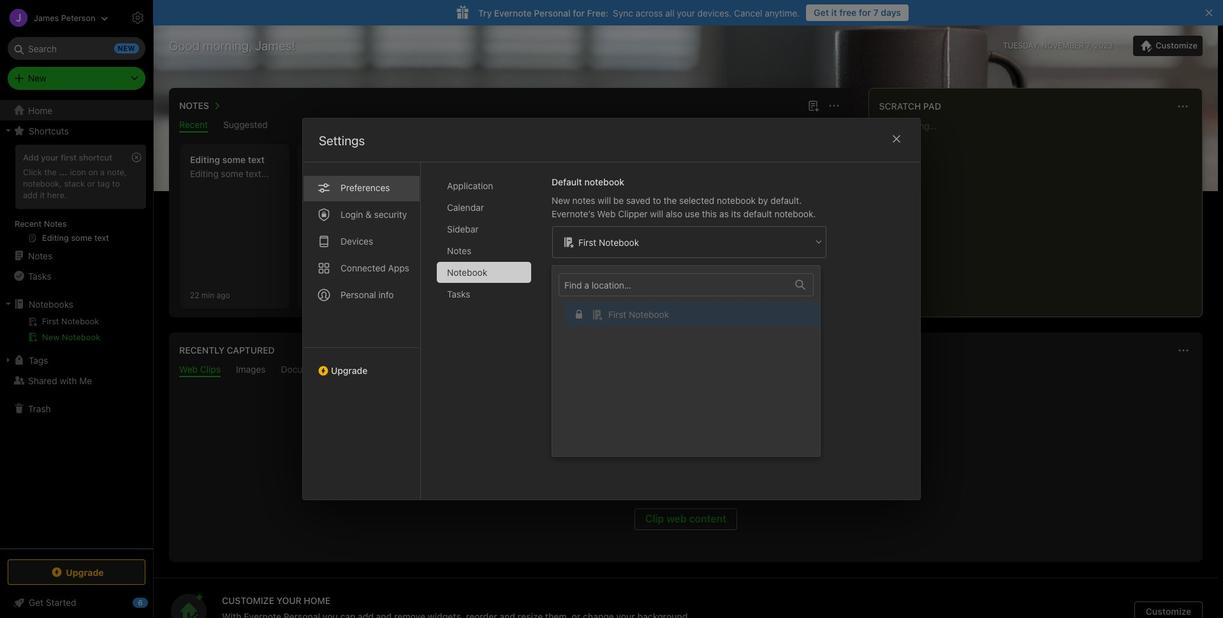 Task type: vqa. For each thing, say whether or not it's contained in the screenshot.
Account info…'s ACCOUNT
no



Task type: locate. For each thing, give the bounding box(es) containing it.
0 vertical spatial will
[[598, 195, 611, 206]]

audio tab
[[343, 364, 367, 378]]

sync
[[613, 7, 633, 18]]

recent tab
[[179, 119, 208, 133]]

its
[[731, 209, 741, 219]]

0 horizontal spatial tasks
[[28, 271, 51, 282]]

1 vertical spatial will
[[650, 209, 663, 219]]

customize button
[[1134, 36, 1203, 56], [1135, 602, 1203, 619]]

first notebook
[[578, 237, 639, 248], [608, 309, 669, 320]]

recent for recent notes
[[15, 219, 42, 229]]

for for free:
[[573, 7, 585, 18]]

recent down add at the top left of page
[[15, 219, 42, 229]]

0 horizontal spatial upgrade
[[66, 567, 104, 578]]

notes down sidebar
[[447, 246, 471, 256]]

some
[[222, 154, 246, 165], [221, 168, 243, 179]]

web down be
[[597, 209, 616, 219]]

0 vertical spatial personal
[[534, 7, 571, 18]]

2023
[[1094, 41, 1113, 50]]

content
[[689, 513, 726, 525]]

1 horizontal spatial upgrade button
[[303, 348, 420, 381]]

0 horizontal spatial to
[[112, 178, 120, 189]]

tasks button
[[0, 266, 152, 286]]

tasks
[[28, 271, 51, 282], [447, 289, 470, 300]]

default
[[743, 209, 772, 219]]

expand tags image
[[3, 355, 13, 365]]

first notebook down find a location… 'text box'
[[608, 309, 669, 320]]

1 vertical spatial your
[[41, 152, 59, 163]]

0 horizontal spatial the
[[44, 167, 57, 177]]

editing
[[190, 154, 220, 165], [190, 168, 218, 179]]

2 vertical spatial new
[[42, 332, 60, 342]]

1 horizontal spatial for
[[859, 7, 871, 18]]

new notes will be saved to the selected notebook by default. evernote's web clipper will also use this as its default notebook.
[[552, 195, 816, 219]]

tag
[[97, 178, 110, 189]]

apps
[[388, 263, 409, 274]]

first down find a location… 'text box'
[[608, 309, 626, 320]]

will left also
[[650, 209, 663, 219]]

customize
[[1156, 40, 1198, 50], [1146, 607, 1192, 617]]

0 vertical spatial editing
[[190, 154, 220, 165]]

1 vertical spatial to
[[653, 195, 661, 206]]

0 vertical spatial to
[[112, 178, 120, 189]]

personal
[[534, 7, 571, 18], [341, 290, 376, 300]]

0 vertical spatial new
[[28, 73, 46, 84]]

shared
[[28, 375, 57, 386]]

devices
[[341, 236, 373, 247]]

by
[[758, 195, 768, 206]]

recently captured
[[179, 345, 275, 356]]

clip web content
[[645, 513, 726, 525]]

notebook inside notebook tab
[[447, 267, 487, 278]]

2 for from the left
[[573, 7, 585, 18]]

the inside tree
[[44, 167, 57, 177]]

web left clips
[[179, 364, 198, 375]]

1 vertical spatial customize
[[1146, 607, 1192, 617]]

get
[[814, 7, 829, 18]]

0 horizontal spatial it
[[40, 190, 45, 200]]

cancel
[[734, 7, 762, 18]]

0 horizontal spatial personal
[[341, 290, 376, 300]]

for left 7
[[859, 7, 871, 18]]

for left free:
[[573, 7, 585, 18]]

0 horizontal spatial web
[[179, 364, 198, 375]]

0 vertical spatial customize
[[1156, 40, 1198, 50]]

your right all
[[677, 7, 695, 18]]

0 vertical spatial it
[[831, 7, 837, 18]]

0 vertical spatial notebook
[[585, 177, 624, 188]]

clip web content button
[[635, 509, 737, 531]]

notebook down find a location… 'text box'
[[629, 309, 669, 320]]

notes tab
[[437, 240, 531, 261]]

1 horizontal spatial to
[[653, 195, 661, 206]]

recent
[[179, 119, 208, 130], [15, 219, 42, 229]]

1 vertical spatial first notebook
[[608, 309, 669, 320]]

your up click the ...
[[41, 152, 59, 163]]

1 for from the left
[[859, 7, 871, 18]]

tasks down notebook tab
[[447, 289, 470, 300]]

be
[[613, 195, 624, 206]]

upgrade for upgrade popup button to the left
[[66, 567, 104, 578]]

1 vertical spatial tasks
[[447, 289, 470, 300]]

some left text
[[222, 154, 246, 165]]

notebook inside new notes will be saved to the selected notebook by default. evernote's web clipper will also use this as its default notebook.
[[717, 195, 756, 206]]

new inside popup button
[[28, 73, 46, 84]]

tab list containing web clips
[[172, 364, 1200, 378]]

for inside button
[[859, 7, 871, 18]]

new up evernote's
[[552, 195, 570, 206]]

notebook tab
[[437, 262, 531, 283]]

1 horizontal spatial web
[[597, 209, 616, 219]]

0 vertical spatial first
[[578, 237, 596, 248]]

tab list containing preferences
[[303, 163, 421, 500]]

first down evernote's
[[578, 237, 596, 248]]

to down note,
[[112, 178, 120, 189]]

first notebook down clipper
[[578, 237, 639, 248]]

to inside new notes will be saved to the selected notebook by default. evernote's web clipper will also use this as its default notebook.
[[653, 195, 661, 206]]

web inside tab
[[179, 364, 198, 375]]

0 horizontal spatial recent
[[15, 219, 42, 229]]

ago
[[217, 291, 230, 300]]

1 vertical spatial upgrade
[[66, 567, 104, 578]]

0 horizontal spatial notebook
[[585, 177, 624, 188]]

the left '...'
[[44, 167, 57, 177]]

0 horizontal spatial first
[[578, 237, 596, 248]]

personal inside tab list
[[341, 290, 376, 300]]

recent for recent
[[179, 119, 208, 130]]

1 vertical spatial personal
[[341, 290, 376, 300]]

default
[[552, 177, 582, 188]]

1 vertical spatial the
[[664, 195, 677, 206]]

1 vertical spatial editing
[[190, 168, 218, 179]]

Default notebook field
[[552, 226, 827, 259]]

application
[[447, 180, 493, 191]]

for
[[859, 7, 871, 18], [573, 7, 585, 18]]

it down notebook,
[[40, 190, 45, 200]]

first
[[578, 237, 596, 248], [608, 309, 626, 320]]

new up "tags"
[[42, 332, 60, 342]]

some left 'text...'
[[221, 168, 243, 179]]

0 horizontal spatial will
[[598, 195, 611, 206]]

notebook down the 'notes' tab
[[447, 267, 487, 278]]

scratch pad button
[[877, 99, 941, 114]]

1 horizontal spatial upgrade
[[331, 365, 368, 376]]

0 vertical spatial upgrade
[[331, 365, 368, 376]]

settings image
[[130, 10, 145, 26]]

clipper
[[618, 209, 648, 219]]

web
[[667, 513, 687, 525]]

1 horizontal spatial first
[[608, 309, 626, 320]]

images tab
[[236, 364, 266, 378]]

to right the saved
[[653, 195, 661, 206]]

new inside button
[[42, 332, 60, 342]]

first
[[61, 152, 77, 163]]

tab list containing application
[[437, 175, 541, 500]]

notes up recent tab
[[179, 100, 209, 111]]

expand notebooks image
[[3, 299, 13, 309]]

first inside cell
[[608, 309, 626, 320]]

evernote
[[494, 7, 532, 18]]

0 vertical spatial web
[[597, 209, 616, 219]]

1 horizontal spatial notebook
[[717, 195, 756, 206]]

it inside the icon on a note, notebook, stack or tag to add it here.
[[40, 190, 45, 200]]

group
[[0, 141, 152, 251]]

notebook up tags button
[[62, 332, 100, 342]]

tasks inside tasks button
[[28, 271, 51, 282]]

1 vertical spatial new
[[552, 195, 570, 206]]

recent inside tab list
[[179, 119, 208, 130]]

will left be
[[598, 195, 611, 206]]

0 vertical spatial first notebook
[[578, 237, 639, 248]]

0 horizontal spatial upgrade button
[[8, 560, 145, 585]]

free
[[839, 7, 857, 18]]

0 horizontal spatial for
[[573, 7, 585, 18]]

Search text field
[[17, 37, 136, 60]]

upgrade
[[331, 365, 368, 376], [66, 567, 104, 578]]

or
[[87, 178, 95, 189]]

notes down here.
[[44, 219, 67, 229]]

1 vertical spatial web
[[179, 364, 198, 375]]

1 horizontal spatial the
[[664, 195, 677, 206]]

personal down connected
[[341, 290, 376, 300]]

0 vertical spatial recent
[[179, 119, 208, 130]]

clip
[[645, 513, 664, 525]]

it right get
[[831, 7, 837, 18]]

the
[[44, 167, 57, 177], [664, 195, 677, 206]]

0 vertical spatial the
[[44, 167, 57, 177]]

here.
[[47, 190, 67, 200]]

notebook up its
[[717, 195, 756, 206]]

1 vertical spatial notebook
[[717, 195, 756, 206]]

1 horizontal spatial personal
[[534, 7, 571, 18]]

new up home
[[28, 73, 46, 84]]

scratch pad
[[879, 101, 941, 112]]

scratch
[[879, 101, 921, 112]]

notes
[[179, 100, 209, 111], [44, 219, 67, 229], [447, 246, 471, 256], [28, 250, 52, 261]]

your
[[677, 7, 695, 18], [41, 152, 59, 163]]

recent inside group
[[15, 219, 42, 229]]

notebook up be
[[585, 177, 624, 188]]

0 vertical spatial your
[[677, 7, 695, 18]]

icon on a note, notebook, stack or tag to add it here.
[[23, 167, 127, 200]]

tasks up notebooks
[[28, 271, 51, 282]]

security
[[374, 209, 407, 220]]

to
[[112, 178, 120, 189], [653, 195, 661, 206]]

web
[[597, 209, 616, 219], [179, 364, 198, 375]]

0 vertical spatial upgrade button
[[303, 348, 420, 381]]

1 vertical spatial recent
[[15, 219, 42, 229]]

tasks tab
[[437, 284, 531, 305]]

tuesday,
[[1003, 41, 1040, 50]]

1 horizontal spatial recent
[[179, 119, 208, 130]]

the up also
[[664, 195, 677, 206]]

audio
[[343, 364, 367, 375]]

recent down notes button
[[179, 119, 208, 130]]

use
[[685, 209, 700, 219]]

1 horizontal spatial tasks
[[447, 289, 470, 300]]

22 min ago
[[190, 291, 230, 300]]

to inside the icon on a note, notebook, stack or tag to add it here.
[[112, 178, 120, 189]]

0 vertical spatial tasks
[[28, 271, 51, 282]]

sidebar tab
[[437, 219, 531, 240]]

images
[[236, 364, 266, 375]]

notes inside button
[[179, 100, 209, 111]]

tab list
[[172, 119, 851, 133], [303, 163, 421, 500], [437, 175, 541, 500], [172, 364, 1200, 378]]

1 vertical spatial it
[[40, 190, 45, 200]]

...
[[59, 167, 68, 177]]

settings
[[319, 133, 365, 148]]

sidebar
[[447, 224, 479, 235]]

good
[[169, 38, 200, 53]]

click
[[23, 167, 42, 177]]

1 vertical spatial upgrade button
[[8, 560, 145, 585]]

new inside new notes will be saved to the selected notebook by default. evernote's web clipper will also use this as its default notebook.
[[552, 195, 570, 206]]

first notebook button
[[552, 274, 827, 449]]

tree
[[0, 100, 153, 548]]

0 horizontal spatial your
[[41, 152, 59, 163]]

create
[[316, 236, 345, 247]]

1 vertical spatial first
[[608, 309, 626, 320]]

shortcuts button
[[0, 121, 152, 141]]

Start writing… text field
[[879, 121, 1202, 307]]

it
[[831, 7, 837, 18], [40, 190, 45, 200]]

None search field
[[17, 37, 136, 60]]

personal right evernote
[[534, 7, 571, 18]]

tags button
[[0, 350, 152, 371]]

1 horizontal spatial it
[[831, 7, 837, 18]]

upgrade inside tab list
[[331, 365, 368, 376]]

for for 7
[[859, 7, 871, 18]]

notebook down clipper
[[599, 237, 639, 248]]

pad
[[923, 101, 941, 112]]

suggested
[[223, 119, 268, 130]]



Task type: describe. For each thing, give the bounding box(es) containing it.
web inside new notes will be saved to the selected notebook by default. evernote's web clipper will also use this as its default notebook.
[[597, 209, 616, 219]]

notebook inside first notebook field
[[599, 237, 639, 248]]

personal info
[[341, 290, 394, 300]]

1 horizontal spatial your
[[677, 7, 695, 18]]

add
[[23, 190, 38, 200]]

new notebook button
[[0, 330, 152, 345]]

close image
[[889, 131, 904, 147]]

info
[[379, 290, 394, 300]]

first notebook inside cell
[[608, 309, 669, 320]]

a
[[100, 167, 105, 177]]

default.
[[771, 195, 802, 206]]

create new note
[[316, 236, 388, 247]]

calendar
[[447, 202, 484, 213]]

click the ...
[[23, 167, 68, 177]]

new for new notes will be saved to the selected notebook by default. evernote's web clipper will also use this as its default notebook.
[[552, 195, 570, 206]]

customize
[[222, 596, 274, 607]]

saved
[[626, 195, 651, 206]]

the inside new notes will be saved to the selected notebook by default. evernote's web clipper will also use this as its default notebook.
[[664, 195, 677, 206]]

preferences
[[341, 182, 390, 193]]

Find a location… text field
[[559, 275, 788, 296]]

try evernote personal for free: sync across all your devices. cancel anytime.
[[478, 7, 800, 18]]

captured
[[227, 345, 275, 356]]

text
[[248, 154, 265, 165]]

Find a location field
[[559, 274, 827, 449]]

min
[[201, 291, 214, 300]]

connected
[[341, 263, 386, 274]]

notebooks link
[[0, 294, 152, 314]]

tab list containing recent
[[172, 119, 851, 133]]

on
[[88, 167, 98, 177]]

text...
[[246, 168, 269, 179]]

notes
[[572, 195, 595, 206]]

also
[[666, 209, 683, 219]]

evernote's
[[552, 209, 595, 219]]

&
[[365, 209, 372, 220]]

22
[[190, 291, 199, 300]]

tags
[[29, 355, 48, 366]]

home
[[304, 596, 330, 607]]

notes inside tab
[[447, 246, 471, 256]]

all
[[665, 7, 675, 18]]

documents tab
[[281, 364, 328, 378]]

your
[[277, 596, 302, 607]]

recent notes
[[15, 219, 67, 229]]

note
[[368, 236, 388, 247]]

notebook inside first notebook cell
[[629, 309, 669, 320]]

me
[[79, 375, 92, 386]]

try
[[478, 7, 492, 18]]

shortcuts
[[29, 125, 69, 136]]

default notebook
[[552, 177, 624, 188]]

notebook.
[[775, 209, 816, 219]]

web clips tab
[[179, 364, 221, 378]]

web clips
[[179, 364, 221, 375]]

first notebook cell
[[565, 302, 827, 327]]

editing some text editing some text...
[[190, 154, 269, 179]]

connected apps
[[341, 263, 409, 274]]

notes button
[[177, 98, 224, 114]]

home
[[28, 105, 52, 116]]

anytime.
[[765, 7, 800, 18]]

tasks inside tab
[[447, 289, 470, 300]]

selected
[[679, 195, 715, 206]]

james!
[[255, 38, 295, 53]]

your inside tree
[[41, 152, 59, 163]]

across
[[636, 7, 663, 18]]

1 vertical spatial some
[[221, 168, 243, 179]]

this
[[702, 209, 717, 219]]

new for new
[[28, 73, 46, 84]]

new notebook group
[[0, 314, 152, 350]]

with
[[60, 375, 77, 386]]

notebook inside new notebook button
[[62, 332, 100, 342]]

documents
[[281, 364, 328, 375]]

home link
[[0, 100, 153, 121]]

customize your home
[[222, 596, 330, 607]]

application tab
[[437, 175, 531, 196]]

1 editing from the top
[[190, 154, 220, 165]]

as
[[720, 209, 729, 219]]

it inside button
[[831, 7, 837, 18]]

0 vertical spatial some
[[222, 154, 246, 165]]

1 horizontal spatial will
[[650, 209, 663, 219]]

shared with me
[[28, 375, 92, 386]]

add
[[23, 152, 39, 163]]

notebook,
[[23, 178, 62, 189]]

add your first shortcut
[[23, 152, 112, 163]]

new for new notebook
[[42, 332, 60, 342]]

calendar tab
[[437, 197, 531, 218]]

trash link
[[0, 399, 152, 419]]

november
[[1042, 41, 1084, 50]]

new notebook
[[42, 332, 100, 342]]

recently
[[179, 345, 225, 356]]

login
[[341, 209, 363, 220]]

upgrade button inside tab list
[[303, 348, 420, 381]]

group containing add your first shortcut
[[0, 141, 152, 251]]

tree containing home
[[0, 100, 153, 548]]

trash
[[28, 403, 51, 414]]

icon
[[70, 167, 86, 177]]

notes down recent notes
[[28, 250, 52, 261]]

shared with me link
[[0, 371, 152, 391]]

new button
[[8, 67, 145, 90]]

clips
[[200, 364, 221, 375]]

upgrade for upgrade popup button within tab list
[[331, 365, 368, 376]]

0 vertical spatial customize button
[[1134, 36, 1203, 56]]

suggested tab
[[223, 119, 268, 133]]

2 editing from the top
[[190, 168, 218, 179]]

shortcut
[[79, 152, 112, 163]]

1 vertical spatial customize button
[[1135, 602, 1203, 619]]

7,
[[1086, 41, 1092, 50]]

notes inside group
[[44, 219, 67, 229]]

devices.
[[698, 7, 732, 18]]

first notebook row
[[559, 302, 827, 327]]

get it free for 7 days
[[814, 7, 901, 18]]



